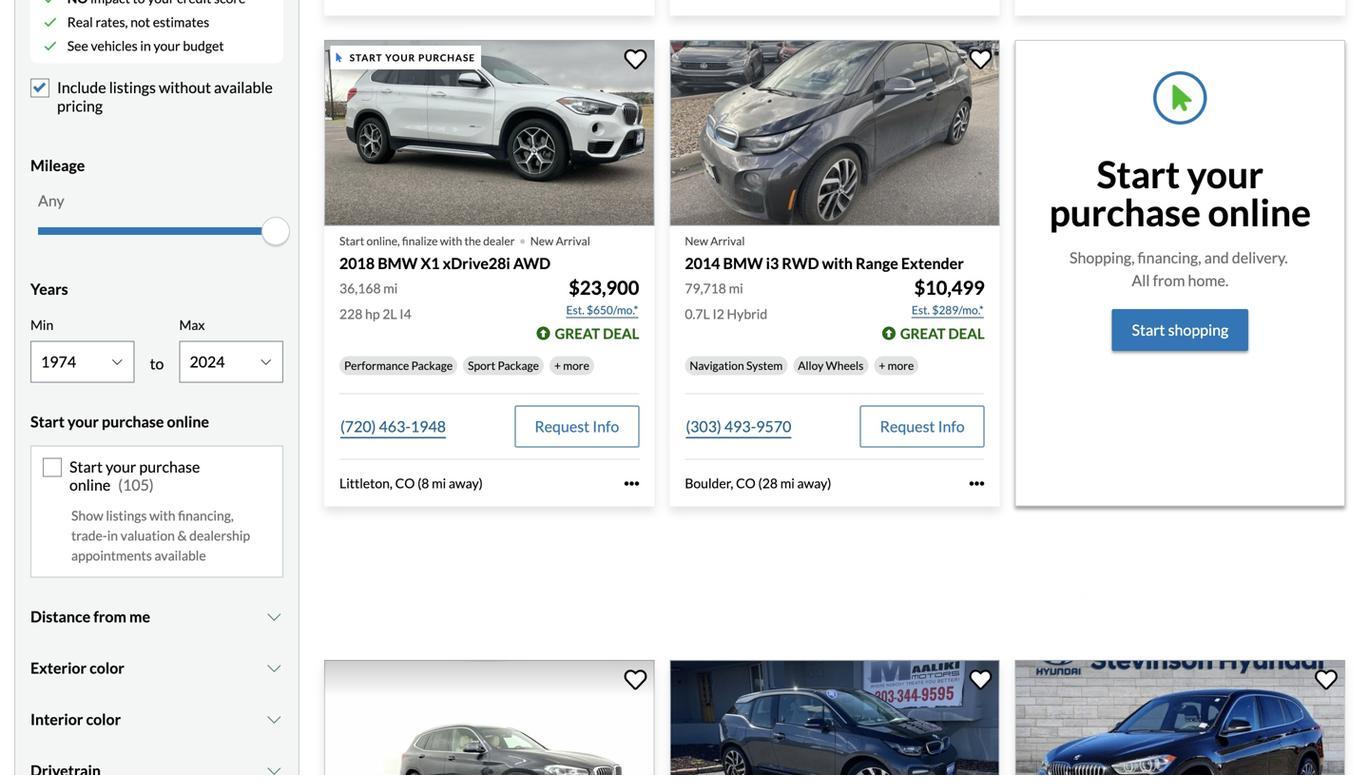 Task type: locate. For each thing, give the bounding box(es) containing it.
1 horizontal spatial co
[[736, 475, 756, 491]]

financing, inside shopping, financing, and delivery. all from home.
[[1138, 248, 1202, 267]]

interior color
[[30, 710, 121, 729]]

away) for with
[[797, 475, 832, 491]]

1 est. from the left
[[566, 303, 585, 317]]

info for ·
[[593, 417, 619, 436]]

+ more for with
[[879, 359, 914, 372]]

0 horizontal spatial co
[[395, 475, 415, 491]]

0 horizontal spatial ellipsis h image
[[624, 476, 639, 491]]

start your purchase online inside dropdown button
[[30, 412, 209, 431]]

start your purchase online up (105)
[[30, 412, 209, 431]]

request
[[535, 417, 590, 436], [880, 417, 935, 436]]

start inside button
[[1132, 321, 1165, 339]]

1 horizontal spatial package
[[498, 359, 539, 372]]

hybrid
[[727, 306, 768, 322]]

+ right sport package
[[554, 359, 561, 372]]

79,718 mi 0.7l i2 hybrid
[[685, 280, 768, 322]]

check image
[[44, 16, 57, 29], [44, 39, 57, 53]]

2 ellipsis h image from the left
[[970, 476, 985, 491]]

more down est. $650/mo.* button
[[563, 359, 589, 372]]

1 + from the left
[[554, 359, 561, 372]]

more
[[563, 359, 589, 372], [888, 359, 914, 372]]

ellipsis h image for ·
[[624, 476, 639, 491]]

1 horizontal spatial away)
[[797, 475, 832, 491]]

0 horizontal spatial new
[[530, 234, 554, 248]]

1 horizontal spatial ellipsis h image
[[970, 476, 985, 491]]

2 + more from the left
[[879, 359, 914, 372]]

color for exterior color
[[90, 659, 124, 677]]

36,168 mi 228 hp 2l i4
[[339, 280, 412, 322]]

package right sport
[[498, 359, 539, 372]]

listings for without
[[109, 78, 156, 97]]

1 horizontal spatial from
[[1153, 271, 1185, 290]]

0 horizontal spatial request info button
[[515, 406, 639, 447]]

1 horizontal spatial deal
[[949, 325, 985, 342]]

co left the (8
[[395, 475, 415, 491]]

2 new from the left
[[685, 234, 708, 248]]

0 vertical spatial color
[[90, 659, 124, 677]]

check image for real rates, not estimates
[[44, 16, 57, 29]]

1 away) from the left
[[449, 475, 483, 491]]

0 horizontal spatial financing,
[[178, 508, 234, 524]]

great deal down est. $650/mo.* button
[[555, 325, 639, 342]]

1 more from the left
[[563, 359, 589, 372]]

1 horizontal spatial + more
[[879, 359, 914, 372]]

gray 2018 bmw i3 94 ah rwd with range extender wagon rear-wheel drive 1-speed dual clutch image
[[670, 660, 1000, 775]]

arrival inside start online, finalize with the dealer · new arrival 2018 bmw x1 xdrive28i awd
[[556, 234, 590, 248]]

2 request info button from the left
[[860, 406, 985, 447]]

mi right "(28"
[[780, 475, 795, 491]]

1 horizontal spatial financing,
[[1138, 248, 1202, 267]]

0 horizontal spatial +
[[554, 359, 561, 372]]

co left "(28"
[[736, 475, 756, 491]]

great deal
[[555, 325, 639, 342], [900, 325, 985, 342]]

chevron down image for distance from me
[[265, 609, 283, 625]]

1 chevron down image from the top
[[265, 609, 283, 625]]

navigation
[[690, 359, 744, 372]]

1 package from the left
[[411, 359, 453, 372]]

1 horizontal spatial est.
[[912, 303, 930, 317]]

start inside start online, finalize with the dealer · new arrival 2018 bmw x1 xdrive28i awd
[[339, 234, 364, 248]]

2 vertical spatial online
[[69, 476, 111, 494]]

(8
[[418, 475, 429, 491]]

0 vertical spatial available
[[214, 78, 273, 97]]

1 vertical spatial chevron down image
[[265, 712, 283, 727]]

2 away) from the left
[[797, 475, 832, 491]]

financing, up dealership
[[178, 508, 234, 524]]

great down est. $650/mo.* button
[[555, 325, 600, 342]]

2 info from the left
[[938, 417, 965, 436]]

color
[[90, 659, 124, 677], [86, 710, 121, 729]]

your
[[154, 38, 180, 54], [385, 52, 416, 63], [1187, 152, 1264, 197], [67, 412, 99, 431], [106, 457, 136, 476]]

1 horizontal spatial bmw
[[723, 254, 763, 272]]

bmw
[[378, 254, 418, 272], [723, 254, 763, 272]]

start your purchase online
[[1050, 152, 1311, 235], [30, 412, 209, 431], [69, 457, 200, 494]]

0 vertical spatial with
[[440, 234, 462, 248]]

1 great from the left
[[555, 325, 600, 342]]

request info
[[535, 417, 619, 436], [880, 417, 965, 436]]

1 horizontal spatial available
[[214, 78, 273, 97]]

0 horizontal spatial + more
[[554, 359, 589, 372]]

away) for ·
[[449, 475, 483, 491]]

0 horizontal spatial bmw
[[378, 254, 418, 272]]

est. down $23,900
[[566, 303, 585, 317]]

1 horizontal spatial great
[[900, 325, 946, 342]]

max
[[179, 317, 205, 333]]

1 bmw from the left
[[378, 254, 418, 272]]

chevron down image
[[265, 609, 283, 625], [265, 712, 283, 727], [265, 763, 283, 775]]

1 deal from the left
[[603, 325, 639, 342]]

0 horizontal spatial est.
[[566, 303, 585, 317]]

interior color button
[[30, 696, 283, 743]]

performance package
[[344, 359, 453, 372]]

finalize
[[402, 234, 438, 248]]

1 new from the left
[[530, 234, 554, 248]]

0 horizontal spatial deal
[[603, 325, 639, 342]]

1 horizontal spatial request info button
[[860, 406, 985, 447]]

2 co from the left
[[736, 475, 756, 491]]

$289/mo.*
[[932, 303, 984, 317]]

0.7l
[[685, 306, 710, 322]]

check image left see
[[44, 39, 57, 53]]

1 vertical spatial in
[[107, 528, 118, 544]]

mouse pointer image
[[336, 53, 342, 62]]

$23,900
[[569, 276, 639, 299]]

+ more right wheels
[[879, 359, 914, 372]]

check image
[[44, 0, 57, 5]]

great down est. $289/mo.* button
[[900, 325, 946, 342]]

start
[[350, 52, 383, 63], [1097, 152, 1180, 197], [339, 234, 364, 248], [1132, 321, 1165, 339], [30, 412, 65, 431], [69, 457, 103, 476]]

2 vertical spatial chevron down image
[[265, 763, 283, 775]]

1 horizontal spatial new
[[685, 234, 708, 248]]

est. down $10,499
[[912, 303, 930, 317]]

budget
[[183, 38, 224, 54]]

dealer
[[483, 234, 515, 248]]

distance from me button
[[30, 593, 283, 641]]

xdrive28i
[[443, 254, 510, 272]]

1 arrival from the left
[[556, 234, 590, 248]]

grey 2014 bmw i3 rwd with range extender wagon rear-wheel drive automatic image
[[670, 40, 1000, 226]]

1 horizontal spatial arrival
[[711, 234, 745, 248]]

1 horizontal spatial online
[[167, 412, 209, 431]]

littleton,
[[339, 475, 393, 491]]

0 horizontal spatial in
[[107, 528, 118, 544]]

1 vertical spatial financing,
[[178, 508, 234, 524]]

0 horizontal spatial great
[[555, 325, 600, 342]]

listings inside the include listings without available pricing
[[109, 78, 156, 97]]

0 horizontal spatial arrival
[[556, 234, 590, 248]]

with inside new arrival 2014 bmw i3 rwd with range extender
[[822, 254, 853, 272]]

new
[[530, 234, 554, 248], [685, 234, 708, 248]]

awd
[[513, 254, 551, 272]]

boulder,
[[685, 475, 734, 491]]

listings up "valuation"
[[106, 508, 147, 524]]

deal
[[603, 325, 639, 342], [949, 325, 985, 342]]

real
[[67, 14, 93, 30]]

1 horizontal spatial in
[[140, 38, 151, 54]]

co
[[395, 475, 415, 491], [736, 475, 756, 491]]

2 check image from the top
[[44, 39, 57, 53]]

deal down $289/mo.*
[[949, 325, 985, 342]]

exterior
[[30, 659, 87, 677]]

your down start your purchase online dropdown button
[[106, 457, 136, 476]]

0 vertical spatial financing,
[[1138, 248, 1202, 267]]

0 horizontal spatial from
[[93, 607, 126, 626]]

mi up 2l
[[383, 280, 398, 296]]

with right "rwd"
[[822, 254, 853, 272]]

arrival right ·
[[556, 234, 590, 248]]

trade-
[[71, 528, 107, 544]]

listings down see vehicles in your budget
[[109, 78, 156, 97]]

est. inside $10,499 est. $289/mo.*
[[912, 303, 930, 317]]

1 check image from the top
[[44, 16, 57, 29]]

financing, up all
[[1138, 248, 1202, 267]]

start your purchase online down start your purchase online dropdown button
[[69, 457, 200, 494]]

2 arrival from the left
[[711, 234, 745, 248]]

in up appointments
[[107, 528, 118, 544]]

without
[[159, 78, 211, 97]]

listings inside show listings with financing, trade-in valuation & dealership appointments available
[[106, 508, 147, 524]]

2 chevron down image from the top
[[265, 712, 283, 727]]

0 horizontal spatial available
[[155, 547, 206, 564]]

1 vertical spatial color
[[86, 710, 121, 729]]

mi
[[383, 280, 398, 296], [729, 280, 743, 296], [432, 475, 446, 491], [780, 475, 795, 491]]

shopping, financing, and delivery. all from home.
[[1070, 248, 1291, 290]]

0 vertical spatial listings
[[109, 78, 156, 97]]

(303) 493-9570 button
[[685, 406, 793, 447]]

color inside "dropdown button"
[[86, 710, 121, 729]]

1 info from the left
[[593, 417, 619, 436]]

available down &
[[155, 547, 206, 564]]

0 horizontal spatial info
[[593, 417, 619, 436]]

your up show
[[67, 412, 99, 431]]

ellipsis h image
[[624, 476, 639, 491], [970, 476, 985, 491]]

0 vertical spatial online
[[1208, 190, 1311, 235]]

2 vertical spatial with
[[149, 508, 175, 524]]

1 vertical spatial from
[[93, 607, 126, 626]]

info for with
[[938, 417, 965, 436]]

2 deal from the left
[[949, 325, 985, 342]]

est. inside $23,900 est. $650/mo.*
[[566, 303, 585, 317]]

1 vertical spatial with
[[822, 254, 853, 272]]

sport package
[[468, 359, 539, 372]]

available down the budget on the left top
[[214, 78, 273, 97]]

1 vertical spatial start your purchase online
[[30, 412, 209, 431]]

1 vertical spatial listings
[[106, 508, 147, 524]]

great deal down est. $289/mo.* button
[[900, 325, 985, 342]]

1 vertical spatial online
[[167, 412, 209, 431]]

0 vertical spatial chevron down image
[[265, 609, 283, 625]]

1 vertical spatial available
[[155, 547, 206, 564]]

online
[[1208, 190, 1311, 235], [167, 412, 209, 431], [69, 476, 111, 494]]

dealership
[[189, 528, 250, 544]]

+ more
[[554, 359, 589, 372], [879, 359, 914, 372]]

2 vertical spatial start your purchase online
[[69, 457, 200, 494]]

0 horizontal spatial away)
[[449, 475, 483, 491]]

chevron down image inside distance from me dropdown button
[[265, 609, 283, 625]]

co for with
[[736, 475, 756, 491]]

bmw left i3
[[723, 254, 763, 272]]

rwd
[[782, 254, 819, 272]]

1 vertical spatial check image
[[44, 39, 57, 53]]

purchase
[[418, 52, 475, 63], [1050, 190, 1201, 235], [102, 412, 164, 431], [139, 457, 200, 476]]

online inside dropdown button
[[167, 412, 209, 431]]

2 + from the left
[[879, 359, 886, 372]]

1 horizontal spatial with
[[440, 234, 462, 248]]

with left the
[[440, 234, 462, 248]]

1 request info from the left
[[535, 417, 619, 436]]

1 horizontal spatial info
[[938, 417, 965, 436]]

pricing
[[57, 96, 103, 115]]

system
[[746, 359, 783, 372]]

+ more down est. $650/mo.* button
[[554, 359, 589, 372]]

0 horizontal spatial request
[[535, 417, 590, 436]]

1 ellipsis h image from the left
[[624, 476, 639, 491]]

from left me
[[93, 607, 126, 626]]

more for with
[[888, 359, 914, 372]]

listings
[[109, 78, 156, 97], [106, 508, 147, 524]]

2 request from the left
[[880, 417, 935, 436]]

2 package from the left
[[498, 359, 539, 372]]

1 co from the left
[[395, 475, 415, 491]]

start shopping button
[[1112, 309, 1249, 351]]

1 request from the left
[[535, 417, 590, 436]]

0 horizontal spatial great deal
[[555, 325, 639, 342]]

check image down check icon
[[44, 16, 57, 29]]

color right interior
[[86, 710, 121, 729]]

start shopping
[[1132, 321, 1229, 339]]

3 chevron down image from the top
[[265, 763, 283, 775]]

more right wheels
[[888, 359, 914, 372]]

0 horizontal spatial package
[[411, 359, 453, 372]]

1 horizontal spatial +
[[879, 359, 886, 372]]

+ right wheels
[[879, 359, 886, 372]]

1 great deal from the left
[[555, 325, 639, 342]]

0 horizontal spatial more
[[563, 359, 589, 372]]

0 vertical spatial check image
[[44, 16, 57, 29]]

new up 2014
[[685, 234, 708, 248]]

package left sport
[[411, 359, 453, 372]]

sport
[[468, 359, 496, 372]]

2 horizontal spatial with
[[822, 254, 853, 272]]

start your purchase online up and in the right of the page
[[1050, 152, 1311, 235]]

away)
[[449, 475, 483, 491], [797, 475, 832, 491]]

interior
[[30, 710, 83, 729]]

$650/mo.*
[[587, 303, 638, 317]]

chevron down image inside interior color "dropdown button"
[[265, 712, 283, 727]]

color right exterior
[[90, 659, 124, 677]]

away) right "(28"
[[797, 475, 832, 491]]

in down not
[[140, 38, 151, 54]]

0 vertical spatial from
[[1153, 271, 1185, 290]]

1 horizontal spatial request
[[880, 417, 935, 436]]

request info for with
[[880, 417, 965, 436]]

mi up hybrid
[[729, 280, 743, 296]]

2 great deal from the left
[[900, 325, 985, 342]]

your down estimates
[[154, 38, 180, 54]]

start your purchase online button
[[30, 398, 283, 445]]

financing,
[[1138, 248, 1202, 267], [178, 508, 234, 524]]

493-
[[725, 417, 756, 436]]

2 est. from the left
[[912, 303, 930, 317]]

2 more from the left
[[888, 359, 914, 372]]

check image for see vehicles in your budget
[[44, 39, 57, 53]]

chevron down image for interior color
[[265, 712, 283, 727]]

request info button for with
[[860, 406, 985, 447]]

0 horizontal spatial with
[[149, 508, 175, 524]]

new inside start online, finalize with the dealer · new arrival 2018 bmw x1 xdrive28i awd
[[530, 234, 554, 248]]

request info button
[[515, 406, 639, 447], [860, 406, 985, 447]]

1 horizontal spatial request info
[[880, 417, 965, 436]]

away) right the (8
[[449, 475, 483, 491]]

2 bmw from the left
[[723, 254, 763, 272]]

with up "valuation"
[[149, 508, 175, 524]]

bmw down online,
[[378, 254, 418, 272]]

info
[[593, 417, 619, 436], [938, 417, 965, 436]]

from right all
[[1153, 271, 1185, 290]]

1 horizontal spatial more
[[888, 359, 914, 372]]

shopping
[[1168, 321, 1229, 339]]

color inside dropdown button
[[90, 659, 124, 677]]

new right ·
[[530, 234, 554, 248]]

1 + more from the left
[[554, 359, 589, 372]]

2 great from the left
[[900, 325, 946, 342]]

1 horizontal spatial great deal
[[900, 325, 985, 342]]

request for ·
[[535, 417, 590, 436]]

1 request info button from the left
[[515, 406, 639, 447]]

deal down $650/mo.*
[[603, 325, 639, 342]]

arrival up 2014
[[711, 234, 745, 248]]

0 horizontal spatial request info
[[535, 417, 619, 436]]

2 request info from the left
[[880, 417, 965, 436]]



Task type: describe. For each thing, give the bounding box(es) containing it.
black 2018 bmw x1 xdrive28i awd suv / crossover all-wheel drive automatic image
[[1015, 660, 1346, 775]]

0 vertical spatial in
[[140, 38, 151, 54]]

i3
[[766, 254, 779, 272]]

2l
[[383, 306, 397, 322]]

distance from me
[[30, 607, 150, 626]]

shopping,
[[1070, 248, 1135, 267]]

years
[[30, 280, 68, 298]]

228
[[339, 306, 363, 322]]

min
[[30, 317, 53, 333]]

bmw inside start online, finalize with the dealer · new arrival 2018 bmw x1 xdrive28i awd
[[378, 254, 418, 272]]

color for interior color
[[86, 710, 121, 729]]

navigation system
[[690, 359, 783, 372]]

start your purchase
[[350, 52, 475, 63]]

any
[[38, 191, 64, 210]]

great deal for ·
[[555, 325, 639, 342]]

all
[[1132, 271, 1150, 290]]

deal for with
[[949, 325, 985, 342]]

extender
[[901, 254, 964, 272]]

$23,900 est. $650/mo.*
[[566, 276, 639, 317]]

great for with
[[900, 325, 946, 342]]

new inside new arrival 2014 bmw i3 rwd with range extender
[[685, 234, 708, 248]]

9570
[[756, 417, 792, 436]]

co for ·
[[395, 475, 415, 491]]

2014
[[685, 254, 720, 272]]

chevron down image
[[265, 661, 283, 676]]

new arrival 2014 bmw i3 rwd with range extender
[[685, 234, 964, 272]]

from inside shopping, financing, and delivery. all from home.
[[1153, 271, 1185, 290]]

to
[[150, 354, 164, 373]]

36,168
[[339, 280, 381, 296]]

include listings without available pricing
[[57, 78, 273, 115]]

distance
[[30, 607, 90, 626]]

more for ·
[[563, 359, 589, 372]]

see
[[67, 38, 88, 54]]

79,718
[[685, 280, 726, 296]]

mi inside 79,718 mi 0.7l i2 hybrid
[[729, 280, 743, 296]]

boulder, co (28 mi away)
[[685, 475, 832, 491]]

package for sport package
[[498, 359, 539, 372]]

great deal for with
[[900, 325, 985, 342]]

delivery.
[[1232, 248, 1288, 267]]

wheels
[[826, 359, 864, 372]]

alloy
[[798, 359, 824, 372]]

hp
[[365, 306, 380, 322]]

purchase inside start your purchase online dropdown button
[[102, 412, 164, 431]]

0 horizontal spatial online
[[69, 476, 111, 494]]

start inside dropdown button
[[30, 412, 65, 431]]

est. for with
[[912, 303, 930, 317]]

i4
[[400, 306, 412, 322]]

+ for ·
[[554, 359, 561, 372]]

est. for ·
[[566, 303, 585, 317]]

2 horizontal spatial online
[[1208, 190, 1311, 235]]

exterior color button
[[30, 644, 283, 692]]

advertisement region
[[496, 538, 1189, 624]]

show listings with financing, trade-in valuation & dealership appointments available
[[71, 508, 250, 564]]

est. $650/mo.* button
[[565, 301, 639, 320]]

see vehicles in your budget
[[67, 38, 224, 54]]

available inside show listings with financing, trade-in valuation & dealership appointments available
[[155, 547, 206, 564]]

financing, inside show listings with financing, trade-in valuation & dealership appointments available
[[178, 508, 234, 524]]

me
[[129, 607, 150, 626]]

2018
[[339, 254, 375, 272]]

$10,499 est. $289/mo.*
[[912, 276, 985, 317]]

deal for ·
[[603, 325, 639, 342]]

mileage button
[[30, 142, 283, 189]]

bmw inside new arrival 2014 bmw i3 rwd with range extender
[[723, 254, 763, 272]]

(720)
[[340, 417, 376, 436]]

vehicles
[[91, 38, 138, 54]]

(303) 493-9570
[[686, 417, 792, 436]]

(105)
[[118, 476, 154, 494]]

alloy wheels
[[798, 359, 864, 372]]

0 vertical spatial start your purchase online
[[1050, 152, 1311, 235]]

great for ·
[[555, 325, 600, 342]]

online,
[[367, 234, 400, 248]]

+ for with
[[879, 359, 886, 372]]

available inside the include listings without available pricing
[[214, 78, 273, 97]]

home.
[[1188, 271, 1229, 290]]

request info button for ·
[[515, 406, 639, 447]]

1948
[[411, 417, 446, 436]]

from inside dropdown button
[[93, 607, 126, 626]]

real rates, not estimates
[[67, 14, 209, 30]]

+ more for ·
[[554, 359, 589, 372]]

valuation
[[121, 528, 175, 544]]

463-
[[379, 417, 411, 436]]

with inside start online, finalize with the dealer · new arrival 2018 bmw x1 xdrive28i awd
[[440, 234, 462, 248]]

package for performance package
[[411, 359, 453, 372]]

the
[[465, 234, 481, 248]]

exterior color
[[30, 659, 124, 677]]

your inside start your purchase online dropdown button
[[67, 412, 99, 431]]

(303)
[[686, 417, 722, 436]]

mi inside "36,168 mi 228 hp 2l i4"
[[383, 280, 398, 296]]

(720) 463-1948
[[340, 417, 446, 436]]

littleton, co (8 mi away)
[[339, 475, 483, 491]]

start online, finalize with the dealer · new arrival 2018 bmw x1 xdrive28i awd
[[339, 222, 590, 272]]

(720) 463-1948 button
[[339, 406, 447, 447]]

rates,
[[96, 14, 128, 30]]

·
[[519, 222, 527, 256]]

performance
[[344, 359, 409, 372]]

mileage
[[30, 156, 85, 175]]

i2
[[713, 306, 725, 322]]

appointments
[[71, 547, 152, 564]]

gray 2019 bmw x3 xdrive30i awd suv / crossover all-wheel drive automatic image
[[324, 660, 655, 775]]

not
[[130, 14, 150, 30]]

show
[[71, 508, 103, 524]]

your up and in the right of the page
[[1187, 152, 1264, 197]]

request for with
[[880, 417, 935, 436]]

$10,499
[[914, 276, 985, 299]]

white 2018 bmw x1 xdrive28i awd suv / crossover all-wheel drive 8-speed automatic image
[[324, 40, 655, 226]]

estimates
[[153, 14, 209, 30]]

range
[[856, 254, 898, 272]]

&
[[177, 528, 187, 544]]

listings for with
[[106, 508, 147, 524]]

and
[[1205, 248, 1229, 267]]

your right 'mouse pointer' icon
[[385, 52, 416, 63]]

ellipsis h image for with
[[970, 476, 985, 491]]

arrival inside new arrival 2014 bmw i3 rwd with range extender
[[711, 234, 745, 248]]

years button
[[30, 265, 283, 313]]

(28
[[758, 475, 778, 491]]

x1
[[421, 254, 440, 272]]

mi right the (8
[[432, 475, 446, 491]]

include
[[57, 78, 106, 97]]

with inside show listings with financing, trade-in valuation & dealership appointments available
[[149, 508, 175, 524]]

request info for ·
[[535, 417, 619, 436]]

est. $289/mo.* button
[[911, 301, 985, 320]]

in inside show listings with financing, trade-in valuation & dealership appointments available
[[107, 528, 118, 544]]



Task type: vqa. For each thing, say whether or not it's contained in the screenshot.
Market related to $27,762
no



